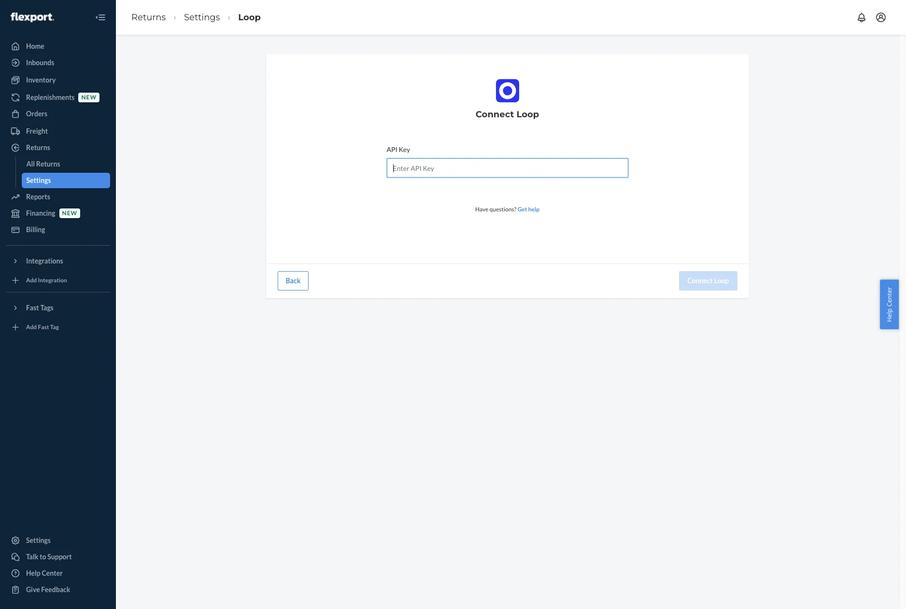Task type: vqa. For each thing, say whether or not it's contained in the screenshot.
from
no



Task type: locate. For each thing, give the bounding box(es) containing it.
returns link
[[131, 12, 166, 23], [6, 140, 110, 156]]

0 horizontal spatial center
[[42, 570, 63, 578]]

returns down freight
[[26, 144, 50, 152]]

1 horizontal spatial help
[[885, 309, 894, 322]]

give feedback button
[[6, 583, 110, 598]]

add for add fast tag
[[26, 324, 37, 331]]

new up orders link
[[81, 94, 97, 101]]

0 horizontal spatial connect loop
[[476, 109, 539, 120]]

1 vertical spatial connect
[[688, 277, 713, 285]]

returns link right the close navigation icon
[[131, 12, 166, 23]]

add integration
[[26, 277, 67, 284]]

questions?
[[490, 206, 517, 213]]

help center
[[885, 287, 894, 322], [26, 570, 63, 578]]

breadcrumbs navigation
[[124, 3, 269, 32]]

1 horizontal spatial new
[[81, 94, 97, 101]]

0 vertical spatial help
[[885, 309, 894, 322]]

give
[[26, 586, 40, 594]]

fast inside dropdown button
[[26, 304, 39, 312]]

add down fast tags
[[26, 324, 37, 331]]

add
[[26, 277, 37, 284], [26, 324, 37, 331]]

settings link down the all returns 'link' on the top
[[22, 173, 110, 188]]

settings link up support
[[6, 533, 110, 549]]

returns link down freight link
[[6, 140, 110, 156]]

returns right the all
[[36, 160, 60, 168]]

0 horizontal spatial help
[[26, 570, 40, 578]]

0 vertical spatial returns link
[[131, 12, 166, 23]]

0 vertical spatial settings
[[184, 12, 220, 23]]

0 vertical spatial returns
[[131, 12, 166, 23]]

settings up to
[[26, 537, 51, 545]]

returns right the close navigation icon
[[131, 12, 166, 23]]

fast tags
[[26, 304, 54, 312]]

help
[[885, 309, 894, 322], [26, 570, 40, 578]]

1 horizontal spatial center
[[885, 287, 894, 307]]

1 horizontal spatial loop
[[517, 109, 539, 120]]

add fast tag
[[26, 324, 59, 331]]

loop
[[238, 12, 261, 23], [517, 109, 539, 120], [714, 277, 729, 285]]

2 vertical spatial returns
[[36, 160, 60, 168]]

settings
[[184, 12, 220, 23], [26, 176, 51, 185], [26, 537, 51, 545]]

1 horizontal spatial connect loop
[[688, 277, 729, 285]]

financing
[[26, 209, 55, 217]]

0 vertical spatial new
[[81, 94, 97, 101]]

1 vertical spatial returns link
[[6, 140, 110, 156]]

1 vertical spatial returns
[[26, 144, 50, 152]]

1 vertical spatial connect loop
[[688, 277, 729, 285]]

2 add from the top
[[26, 324, 37, 331]]

center inside button
[[885, 287, 894, 307]]

integrations button
[[6, 254, 110, 269]]

2 horizontal spatial loop
[[714, 277, 729, 285]]

2 vertical spatial settings link
[[6, 533, 110, 549]]

1 horizontal spatial returns link
[[131, 12, 166, 23]]

inbounds
[[26, 58, 54, 67]]

0 vertical spatial connect loop
[[476, 109, 539, 120]]

2 vertical spatial loop
[[714, 277, 729, 285]]

new
[[81, 94, 97, 101], [62, 210, 77, 217]]

0 vertical spatial help center
[[885, 287, 894, 322]]

freight
[[26, 127, 48, 135]]

1 vertical spatial add
[[26, 324, 37, 331]]

connect inside button
[[688, 277, 713, 285]]

0 vertical spatial center
[[885, 287, 894, 307]]

add left integration
[[26, 277, 37, 284]]

0 vertical spatial add
[[26, 277, 37, 284]]

integrations
[[26, 257, 63, 265]]

1 vertical spatial settings
[[26, 176, 51, 185]]

connect loop inside button
[[688, 277, 729, 285]]

fast
[[26, 304, 39, 312], [38, 324, 49, 331]]

0 horizontal spatial connect
[[476, 109, 514, 120]]

new for replenishments
[[81, 94, 97, 101]]

1 horizontal spatial connect
[[688, 277, 713, 285]]

0 vertical spatial settings link
[[184, 12, 220, 23]]

fast tags button
[[6, 301, 110, 316]]

tags
[[40, 304, 54, 312]]

settings up reports
[[26, 176, 51, 185]]

returns inside 'link'
[[36, 160, 60, 168]]

0 vertical spatial fast
[[26, 304, 39, 312]]

settings link left the loop link
[[184, 12, 220, 23]]

center
[[885, 287, 894, 307], [42, 570, 63, 578]]

1 vertical spatial help
[[26, 570, 40, 578]]

settings link
[[184, 12, 220, 23], [22, 173, 110, 188], [6, 533, 110, 549]]

settings left the loop link
[[184, 12, 220, 23]]

1 horizontal spatial help center
[[885, 287, 894, 322]]

0 horizontal spatial help center
[[26, 570, 63, 578]]

returns
[[131, 12, 166, 23], [26, 144, 50, 152], [36, 160, 60, 168]]

get
[[518, 206, 527, 213]]

have questions? get help
[[475, 206, 540, 213]]

connect
[[476, 109, 514, 120], [688, 277, 713, 285]]

help
[[528, 206, 540, 213]]

fast left tags
[[26, 304, 39, 312]]

connect loop
[[476, 109, 539, 120], [688, 277, 729, 285]]

talk
[[26, 553, 38, 561]]

inventory
[[26, 76, 56, 84]]

help center inside button
[[885, 287, 894, 322]]

1 vertical spatial new
[[62, 210, 77, 217]]

connect loop button
[[679, 272, 738, 291]]

fast left tag
[[38, 324, 49, 331]]

all
[[26, 160, 35, 168]]

0 horizontal spatial loop
[[238, 12, 261, 23]]

0 horizontal spatial new
[[62, 210, 77, 217]]

add integration link
[[6, 273, 110, 288]]

0 vertical spatial loop
[[238, 12, 261, 23]]

billing
[[26, 226, 45, 234]]

reports link
[[6, 189, 110, 205]]

new down reports link
[[62, 210, 77, 217]]

1 add from the top
[[26, 277, 37, 284]]



Task type: describe. For each thing, give the bounding box(es) containing it.
back button
[[278, 272, 309, 291]]

replenishments
[[26, 93, 75, 101]]

freight link
[[6, 124, 110, 139]]

billing link
[[6, 222, 110, 238]]

open notifications image
[[856, 12, 868, 23]]

help center button
[[881, 280, 899, 330]]

1 vertical spatial center
[[42, 570, 63, 578]]

settings inside the breadcrumbs navigation
[[184, 12, 220, 23]]

all returns link
[[22, 157, 110, 172]]

1 vertical spatial settings link
[[22, 173, 110, 188]]

loop inside connect loop button
[[714, 277, 729, 285]]

flexport logo image
[[11, 12, 54, 22]]

talk to support
[[26, 553, 72, 561]]

api
[[387, 145, 398, 154]]

feedback
[[41, 586, 70, 594]]

orders
[[26, 110, 47, 118]]

add fast tag link
[[6, 320, 110, 335]]

1 vertical spatial loop
[[517, 109, 539, 120]]

to
[[40, 553, 46, 561]]

inventory link
[[6, 72, 110, 88]]

reports
[[26, 193, 50, 201]]

key
[[399, 145, 410, 154]]

orders link
[[6, 106, 110, 122]]

0 horizontal spatial returns link
[[6, 140, 110, 156]]

tag
[[50, 324, 59, 331]]

get help button
[[518, 205, 540, 214]]

returns link inside the breadcrumbs navigation
[[131, 12, 166, 23]]

talk to support button
[[6, 550, 110, 565]]

1 vertical spatial help center
[[26, 570, 63, 578]]

close navigation image
[[95, 12, 106, 23]]

back
[[286, 277, 301, 285]]

new for financing
[[62, 210, 77, 217]]

loop inside the breadcrumbs navigation
[[238, 12, 261, 23]]

returns inside the breadcrumbs navigation
[[131, 12, 166, 23]]

open account menu image
[[876, 12, 887, 23]]

1 vertical spatial fast
[[38, 324, 49, 331]]

help inside button
[[885, 309, 894, 322]]

give feedback
[[26, 586, 70, 594]]

home
[[26, 42, 44, 50]]

support
[[47, 553, 72, 561]]

have
[[475, 206, 489, 213]]

help center link
[[6, 566, 110, 582]]

0 vertical spatial connect
[[476, 109, 514, 120]]

add for add integration
[[26, 277, 37, 284]]

2 vertical spatial settings
[[26, 537, 51, 545]]

loop link
[[238, 12, 261, 23]]

all returns
[[26, 160, 60, 168]]

home link
[[6, 39, 110, 54]]

api key
[[387, 145, 410, 154]]

inbounds link
[[6, 55, 110, 71]]

integration
[[38, 277, 67, 284]]



